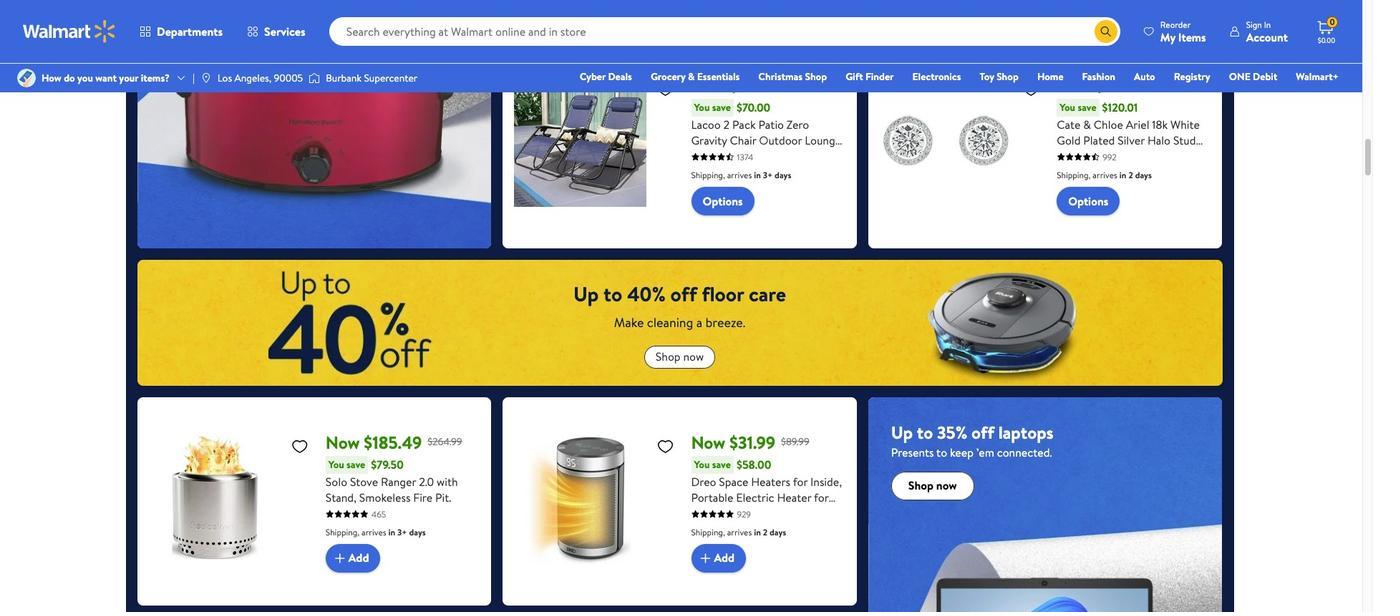Task type: vqa. For each thing, say whether or not it's contained in the screenshot.
right Add
yes



Task type: describe. For each thing, give the bounding box(es) containing it.
cleaning
[[647, 313, 694, 331]]

shop inside toy shop link
[[997, 69, 1019, 84]]

'em
[[977, 444, 995, 460]]

| inside the you save $120.01 cate & chloe ariel 18k white gold plated silver halo stud earrings | cz earrings for women, gift for her
[[1100, 148, 1103, 164]]

now $69.99 group
[[514, 51, 846, 237]]

options link for $14.99
[[1057, 187, 1120, 215]]

registry link
[[1168, 69, 1217, 85]]

0 $0.00
[[1318, 16, 1336, 45]]

0 horizontal spatial |
[[193, 71, 195, 85]]

cate
[[1057, 116, 1081, 132]]

ranger
[[381, 474, 416, 490]]

lounge
[[805, 132, 842, 148]]

arrives for $14.99
[[1093, 169, 1118, 181]]

account
[[1247, 29, 1288, 45]]

grocery
[[651, 69, 686, 84]]

outdoor
[[759, 132, 802, 148]]

shop now for 40%
[[656, 349, 704, 365]]

0
[[1330, 16, 1335, 28]]

you for now $69.99
[[694, 100, 710, 114]]

one debit link
[[1223, 69, 1284, 85]]

grocery & essentials link
[[644, 69, 746, 85]]

now for now $185.49
[[326, 430, 360, 454]]

you
[[77, 71, 93, 85]]

you for now $185.49
[[329, 457, 344, 472]]

fabric
[[767, 148, 798, 164]]

40%
[[627, 280, 666, 308]]

portable
[[691, 490, 734, 505]]

services
[[264, 24, 306, 39]]

dreo
[[691, 474, 717, 490]]

up for up to 35% off laptops
[[891, 420, 913, 444]]

fan
[[798, 521, 815, 537]]

group for now $14.99
[[880, 0, 1211, 17]]

thermostat,
[[748, 505, 808, 521]]

los angeles, 90005
[[218, 71, 303, 85]]

shipping, for now $69.99
[[691, 169, 725, 181]]

a
[[697, 313, 703, 331]]

you save $58.00 dreo space heaters for inside, portable electric heater for home with thermostat, 1-12h timer, eco mode and fan mode, 1500w ptc ceramic fast safety energy efficient heater for office bedroom, silver
[[691, 457, 842, 600]]

$69.99
[[730, 73, 778, 97]]

shop now for 35%
[[909, 478, 957, 494]]

stand,
[[326, 490, 357, 505]]

finder
[[866, 69, 894, 84]]

silver inside the you save $120.01 cate & chloe ariel 18k white gold plated silver halo stud earrings | cz earrings for women, gift for her
[[1118, 132, 1145, 148]]

off for floor
[[671, 280, 697, 308]]

for left office
[[728, 568, 743, 584]]

90005
[[274, 71, 303, 85]]

sign in to add to favorites list, cate & chloe ariel 18k white gold plated silver halo stud earrings | cz earrings for women, gift for her image
[[1023, 80, 1040, 98]]

add for $31.99
[[714, 550, 735, 566]]

0 horizontal spatial gift
[[846, 69, 863, 84]]

cyber deals
[[580, 69, 632, 84]]

electronics
[[913, 69, 961, 84]]

3+ for now $185.49
[[397, 526, 407, 538]]

days for $14.99
[[1136, 169, 1152, 181]]

fashion
[[1083, 69, 1116, 84]]

stud
[[1174, 132, 1196, 148]]

$120.01
[[1103, 100, 1138, 115]]

$139.99
[[784, 77, 815, 92]]

energy
[[749, 553, 783, 568]]

add to cart image
[[331, 550, 349, 567]]

Walmart Site-Wide search field
[[329, 17, 1121, 46]]

shop inside christmas shop link
[[805, 69, 827, 84]]

and
[[777, 521, 795, 537]]

sign
[[1247, 18, 1262, 30]]

in
[[1264, 18, 1271, 30]]

stove
[[350, 474, 378, 490]]

save for $31.99
[[712, 457, 731, 472]]

los
[[218, 71, 232, 85]]

gift inside the you save $120.01 cate & chloe ariel 18k white gold plated silver halo stud earrings | cz earrings for women, gift for her
[[1100, 164, 1120, 179]]

12h
[[819, 505, 837, 521]]

gift finder link
[[839, 69, 901, 85]]

now for now $31.99
[[691, 430, 726, 454]]

in for $31.99
[[754, 526, 761, 538]]

smokeless
[[359, 490, 411, 505]]

1 vertical spatial heater
[[691, 568, 726, 584]]

2 horizontal spatial chair
[[785, 164, 812, 179]]

walmart+ link
[[1290, 69, 1346, 85]]

angeles,
[[234, 71, 271, 85]]

$135.00
[[1149, 77, 1181, 92]]

1374
[[737, 151, 754, 163]]

with inside you save $79.50 solo stove ranger 2.0 with stand, smokeless fire pit.
[[437, 474, 458, 490]]

$264.99
[[428, 435, 462, 449]]

you for now $14.99
[[1060, 100, 1076, 114]]

recline
[[746, 164, 783, 179]]

$31.99
[[730, 430, 776, 454]]

1 horizontal spatial chair
[[730, 132, 757, 148]]

save for $69.99
[[712, 100, 731, 114]]

ptc
[[762, 537, 783, 553]]

add button for $31.99
[[691, 544, 746, 573]]

you save $70.00 lacoo 2 pack patio zero gravity chair outdoor lounge chair textilene fabric adjustable recline chair seating capacity 2, blue
[[691, 100, 842, 195]]

$185.49
[[364, 430, 422, 454]]

options link for $69.99
[[691, 187, 755, 215]]

add for $185.49
[[349, 550, 369, 566]]

$70.00
[[737, 100, 771, 115]]

laptops
[[999, 420, 1054, 444]]

now $69.99 $139.99
[[691, 73, 815, 97]]

for right her
[[1166, 148, 1180, 164]]

you save $120.01 cate & chloe ariel 18k white gold plated silver halo stud earrings | cz earrings for women, gift for her
[[1057, 100, 1200, 179]]

lacoo
[[691, 116, 721, 132]]

inside,
[[811, 474, 842, 490]]

2,
[[777, 179, 786, 195]]

clear search field text image
[[1078, 25, 1089, 37]]

shipping, arrives in 3+ days for $69.99
[[691, 169, 792, 181]]

now for now $69.99
[[691, 73, 726, 97]]

$58.00
[[737, 457, 772, 473]]

shipping, arrives in 3+ days for $185.49
[[326, 526, 426, 538]]

2 for now $14.99
[[1129, 169, 1133, 181]]

electronics link
[[906, 69, 968, 85]]

992
[[1103, 151, 1117, 163]]

efficient
[[786, 553, 829, 568]]

walmart image
[[23, 20, 116, 43]]

929
[[737, 508, 751, 520]]

shipping, arrives in 2 days for $31.99
[[691, 526, 787, 538]]

arrives for $31.99
[[727, 526, 752, 538]]

$14.99
[[1095, 73, 1143, 97]]

gift finder
[[846, 69, 894, 84]]

floor
[[702, 280, 744, 308]]

office
[[746, 568, 778, 584]]

1-
[[811, 505, 819, 521]]

sign in account
[[1247, 18, 1288, 45]]

arrives for $185.49
[[362, 526, 386, 538]]

in for $14.99
[[1120, 169, 1127, 181]]

eco
[[725, 521, 743, 537]]

0 horizontal spatial chair
[[691, 148, 718, 164]]

sign in to add to favorites list, lacoo 2 pack patio zero gravity chair outdoor lounge chair textilene fabric adjustable recline chair seating capacity 2, blue image
[[657, 80, 674, 98]]

gold
[[1057, 132, 1081, 148]]

mode,
[[691, 537, 723, 553]]

items?
[[141, 71, 170, 85]]

for up fan
[[814, 490, 829, 505]]

shop down cleaning
[[656, 349, 681, 365]]

to for 35%
[[917, 420, 933, 444]]

0 vertical spatial heater
[[777, 490, 812, 505]]

shop down presents
[[909, 478, 934, 494]]

care
[[749, 280, 786, 308]]

toy shop
[[980, 69, 1019, 84]]



Task type: locate. For each thing, give the bounding box(es) containing it.
options link down "adjustable"
[[691, 187, 755, 215]]

1 vertical spatial shipping, arrives in 3+ days
[[326, 526, 426, 538]]

shipping, up add to cart icon in the bottom right of the page
[[691, 526, 725, 538]]

0 horizontal spatial options
[[703, 193, 743, 209]]

chloe
[[1094, 116, 1124, 132]]

1 horizontal spatial home
[[1038, 69, 1064, 84]]

1 vertical spatial up
[[891, 420, 913, 444]]

now up cate
[[1057, 73, 1091, 97]]

make
[[614, 313, 644, 331]]

shipping, up add to cart image
[[326, 526, 360, 538]]

now $14.99 group
[[880, 51, 1211, 237]]

you up cate
[[1060, 100, 1076, 114]]

one
[[1229, 69, 1251, 84]]

reorder my items
[[1161, 18, 1206, 45]]

0 horizontal spatial  image
[[17, 69, 36, 87]]

options for $14.99
[[1069, 193, 1109, 209]]

0 horizontal spatial 2
[[724, 116, 730, 132]]

1 horizontal spatial with
[[725, 505, 746, 521]]

1 horizontal spatial off
[[972, 420, 995, 444]]

in for $185.49
[[389, 526, 395, 538]]

mode
[[746, 521, 775, 537]]

home left fashion link
[[1038, 69, 1064, 84]]

my
[[1161, 29, 1176, 45]]

0 horizontal spatial shop now button
[[644, 346, 716, 369]]

you
[[694, 100, 710, 114], [1060, 100, 1076, 114], [329, 457, 344, 472], [694, 457, 710, 472]]

1 horizontal spatial 3+
[[763, 169, 773, 181]]

days for $69.99
[[775, 169, 792, 181]]

you inside you save $79.50 solo stove ranger 2.0 with stand, smokeless fire pit.
[[329, 457, 344, 472]]

1 horizontal spatial 2
[[763, 526, 768, 538]]

gift
[[846, 69, 863, 84], [1100, 164, 1120, 179]]

now inside group
[[1057, 73, 1091, 97]]

35%
[[937, 420, 968, 444]]

to left keep
[[937, 444, 948, 460]]

group
[[514, 0, 846, 17], [880, 0, 1211, 17]]

shipping, arrives in 2 days for $14.99
[[1057, 169, 1152, 181]]

do
[[64, 71, 75, 85]]

off
[[671, 280, 697, 308], [972, 420, 995, 444]]

 image left the how
[[17, 69, 36, 87]]

now for now $14.99
[[1057, 73, 1091, 97]]

cyber
[[580, 69, 606, 84]]

you up the lacoo
[[694, 100, 710, 114]]

arrives for $69.99
[[727, 169, 752, 181]]

options for $69.99
[[703, 193, 743, 209]]

arrives down 465
[[362, 526, 386, 538]]

one debit
[[1229, 69, 1278, 84]]

in inside now $69.99 group
[[754, 169, 761, 181]]

0 vertical spatial shop now
[[656, 349, 704, 365]]

1 vertical spatial gift
[[1100, 164, 1120, 179]]

in down smokeless
[[389, 526, 395, 538]]

christmas shop
[[759, 69, 827, 84]]

0 horizontal spatial to
[[604, 280, 622, 308]]

home inside you save $58.00 dreo space heaters for inside, portable electric heater for home with thermostat, 1-12h timer, eco mode and fan mode, 1500w ptc ceramic fast safety energy efficient heater for office bedroom, silver
[[691, 505, 722, 521]]

2.0
[[419, 474, 434, 490]]

2 left and
[[763, 526, 768, 538]]

heater up and
[[777, 490, 812, 505]]

3+
[[763, 169, 773, 181], [397, 526, 407, 538]]

now down a
[[683, 349, 704, 365]]

0 horizontal spatial &
[[688, 69, 695, 84]]

2 for now $31.99
[[763, 526, 768, 538]]

options link inside now $14.99 group
[[1057, 187, 1120, 215]]

0 vertical spatial &
[[688, 69, 695, 84]]

now up the solo
[[326, 430, 360, 454]]

1500w
[[725, 537, 759, 553]]

0 horizontal spatial add
[[349, 550, 369, 566]]

1 vertical spatial 2
[[1129, 169, 1133, 181]]

gift left finder
[[846, 69, 863, 84]]

earrings left 992
[[1057, 148, 1098, 164]]

0 horizontal spatial now
[[683, 349, 704, 365]]

days for $31.99
[[770, 526, 787, 538]]

1 horizontal spatial add button
[[691, 544, 746, 573]]

debit
[[1253, 69, 1278, 84]]

shop now down presents
[[909, 478, 957, 494]]

0 vertical spatial silver
[[1118, 132, 1145, 148]]

how do you want your items?
[[42, 71, 170, 85]]

halo
[[1148, 132, 1171, 148]]

0 vertical spatial off
[[671, 280, 697, 308]]

save inside "you save $70.00 lacoo 2 pack patio zero gravity chair outdoor lounge chair textilene fabric adjustable recline chair seating capacity 2, blue"
[[712, 100, 731, 114]]

 image
[[17, 69, 36, 87], [309, 71, 320, 85]]

arrives down 929
[[727, 526, 752, 538]]

silver inside you save $58.00 dreo space heaters for inside, portable electric heater for home with thermostat, 1-12h timer, eco mode and fan mode, 1500w ptc ceramic fast safety energy efficient heater for office bedroom, silver
[[691, 584, 719, 600]]

shipping, arrives in 2 days inside now $14.99 group
[[1057, 169, 1152, 181]]

0 horizontal spatial add button
[[326, 544, 381, 573]]

2 horizontal spatial 2
[[1129, 169, 1133, 181]]

now $14.99 $135.00
[[1057, 73, 1181, 97]]

you inside the you save $120.01 cate & chloe ariel 18k white gold plated silver halo stud earrings | cz earrings for women, gift for her
[[1060, 100, 1076, 114]]

gift down 992
[[1100, 164, 1120, 179]]

save up the stove in the bottom of the page
[[347, 457, 365, 472]]

3+ down smokeless
[[397, 526, 407, 538]]

earrings
[[1057, 148, 1098, 164], [1122, 148, 1163, 164]]

2
[[724, 116, 730, 132], [1129, 169, 1133, 181], [763, 526, 768, 538]]

grocery & essentials
[[651, 69, 740, 84]]

days down 'fire' at bottom left
[[409, 526, 426, 538]]

shipping, down gold
[[1057, 169, 1091, 181]]

in down textilene
[[754, 169, 761, 181]]

heater down add to cart icon in the bottom right of the page
[[691, 568, 726, 584]]

1 vertical spatial shipping, arrives in 2 days
[[691, 526, 787, 538]]

1 add from the left
[[349, 550, 369, 566]]

options link inside now $69.99 group
[[691, 187, 755, 215]]

to left "35%" at the right of page
[[917, 420, 933, 444]]

shop now
[[656, 349, 704, 365], [909, 478, 957, 494]]

0 vertical spatial with
[[437, 474, 458, 490]]

now for 35%
[[937, 478, 957, 494]]

1 vertical spatial home
[[691, 505, 722, 521]]

up left "35%" at the right of page
[[891, 420, 913, 444]]

in
[[754, 169, 761, 181], [1120, 169, 1127, 181], [389, 526, 395, 538], [754, 526, 761, 538]]

now down keep
[[937, 478, 957, 494]]

save up the lacoo
[[712, 100, 731, 114]]

1 horizontal spatial earrings
[[1122, 148, 1163, 164]]

1 horizontal spatial heater
[[777, 490, 812, 505]]

up
[[574, 280, 599, 308], [891, 420, 913, 444]]

3+ inside now $69.99 group
[[763, 169, 773, 181]]

0 horizontal spatial home
[[691, 505, 722, 521]]

1 horizontal spatial &
[[1084, 116, 1091, 132]]

shipping, arrives in 3+ days down 1374
[[691, 169, 792, 181]]

white
[[1171, 116, 1200, 132]]

arrives inside now $14.99 group
[[1093, 169, 1118, 181]]

0 vertical spatial shipping, arrives in 3+ days
[[691, 169, 792, 181]]

shipping, arrives in 2 days down 992
[[1057, 169, 1152, 181]]

textilene
[[720, 148, 765, 164]]

save inside you save $79.50 solo stove ranger 2.0 with stand, smokeless fire pit.
[[347, 457, 365, 472]]

1 vertical spatial silver
[[691, 584, 719, 600]]

shop now button down presents
[[891, 472, 974, 500]]

zero
[[787, 116, 809, 132]]

1 horizontal spatial shop now
[[909, 478, 957, 494]]

2 earrings from the left
[[1122, 148, 1163, 164]]

days down fabric
[[775, 169, 792, 181]]

space
[[719, 474, 749, 490]]

off inside 'up to 35% off laptops presents to keep 'em connected.'
[[972, 420, 995, 444]]

0 horizontal spatial shop now
[[656, 349, 704, 365]]

group up walmart site-wide search field at top
[[514, 0, 846, 17]]

options
[[703, 193, 743, 209], [1069, 193, 1109, 209]]

gravity
[[691, 132, 727, 148]]

save for $185.49
[[347, 457, 365, 472]]

plated
[[1084, 132, 1115, 148]]

shipping, for now $14.99
[[1057, 169, 1091, 181]]

465
[[372, 508, 386, 520]]

0 horizontal spatial shipping, arrives in 3+ days
[[326, 526, 426, 538]]

& right grocery
[[688, 69, 695, 84]]

up left 40%
[[574, 280, 599, 308]]

your
[[119, 71, 138, 85]]

| left los
[[193, 71, 195, 85]]

you inside you save $58.00 dreo space heaters for inside, portable electric heater for home with thermostat, 1-12h timer, eco mode and fan mode, 1500w ptc ceramic fast safety energy efficient heater for office bedroom, silver
[[694, 457, 710, 472]]

shop now button for 40%
[[644, 346, 716, 369]]

0 horizontal spatial earrings
[[1057, 148, 1098, 164]]

add to cart image
[[697, 550, 714, 567]]

add button
[[326, 544, 381, 573], [691, 544, 746, 573]]

days inside now $14.99 group
[[1136, 169, 1152, 181]]

off for laptops
[[972, 420, 995, 444]]

christmas shop link
[[752, 69, 834, 85]]

you up the solo
[[329, 457, 344, 472]]

3+ left 2,
[[763, 169, 773, 181]]

0 vertical spatial now
[[683, 349, 704, 365]]

in for $69.99
[[754, 169, 761, 181]]

now
[[683, 349, 704, 365], [937, 478, 957, 494]]

1 horizontal spatial  image
[[309, 71, 320, 85]]

add button for $185.49
[[326, 544, 381, 573]]

shop now button for 35%
[[891, 472, 974, 500]]

2 horizontal spatial to
[[937, 444, 948, 460]]

items
[[1179, 29, 1206, 45]]

1 horizontal spatial gift
[[1100, 164, 1120, 179]]

0 horizontal spatial off
[[671, 280, 697, 308]]

now up the lacoo
[[691, 73, 726, 97]]

off right "35%" at the right of page
[[972, 420, 995, 444]]

& inside the you save $120.01 cate & chloe ariel 18k white gold plated silver halo stud earrings | cz earrings for women, gift for her
[[1084, 116, 1091, 132]]

shipping, for now $31.99
[[691, 526, 725, 538]]

pit.
[[435, 490, 452, 505]]

1 horizontal spatial shipping, arrives in 2 days
[[1057, 169, 1152, 181]]

shipping, inside now $69.99 group
[[691, 169, 725, 181]]

off inside up to 40% off floor care make cleaning a breeze.
[[671, 280, 697, 308]]

arrives inside now $69.99 group
[[727, 169, 752, 181]]

for left the "inside,"
[[793, 474, 808, 490]]

1 options from the left
[[703, 193, 743, 209]]

shop now button down cleaning
[[644, 346, 716, 369]]

2 add button from the left
[[691, 544, 746, 573]]

& right cate
[[1084, 116, 1091, 132]]

save up cate
[[1078, 100, 1097, 114]]

1 horizontal spatial |
[[1100, 148, 1103, 164]]

cz
[[1106, 148, 1120, 164]]

bedroom,
[[781, 568, 830, 584]]

save inside you save $58.00 dreo space heaters for inside, portable electric heater for home with thermostat, 1-12h timer, eco mode and fan mode, 1500w ptc ceramic fast safety energy efficient heater for office bedroom, silver
[[712, 457, 731, 472]]

chair down the lacoo
[[691, 148, 718, 164]]

shipping, arrives in 3+ days down 465
[[326, 526, 426, 538]]

fast
[[691, 553, 712, 568]]

days down thermostat, on the bottom of the page
[[770, 526, 787, 538]]

days down halo
[[1136, 169, 1152, 181]]

2 inside "you save $70.00 lacoo 2 pack patio zero gravity chair outdoor lounge chair textilene fabric adjustable recline chair seating capacity 2, blue"
[[724, 116, 730, 132]]

1 horizontal spatial silver
[[1118, 132, 1145, 148]]

0 horizontal spatial options link
[[691, 187, 755, 215]]

with left mode
[[725, 505, 746, 521]]

0 vertical spatial gift
[[846, 69, 863, 84]]

0 vertical spatial home
[[1038, 69, 1064, 84]]

essentials
[[697, 69, 740, 84]]

0 horizontal spatial with
[[437, 474, 458, 490]]

2 left her
[[1129, 169, 1133, 181]]

now $185.49 $264.99
[[326, 430, 462, 454]]

blue
[[789, 179, 811, 195]]

christmas
[[759, 69, 803, 84]]

shipping, arrives in 2 days down 929
[[691, 526, 787, 538]]

| left 992
[[1100, 148, 1103, 164]]

toy
[[980, 69, 995, 84]]

1 vertical spatial off
[[972, 420, 995, 444]]

1 vertical spatial &
[[1084, 116, 1091, 132]]

connected.
[[997, 444, 1052, 460]]

1 add button from the left
[[326, 544, 381, 573]]

0 vertical spatial 2
[[724, 116, 730, 132]]

sign in to add to favorites list, dreo space heaters for inside, portable electric heater for home with thermostat, 1-12h timer, eco mode and fan mode, 1500w ptc ceramic fast safety energy efficient heater for office bedroom, silver image
[[657, 437, 674, 455]]

burbank
[[326, 71, 362, 85]]

for left her
[[1123, 164, 1137, 179]]

1 horizontal spatial up
[[891, 420, 913, 444]]

presents
[[891, 444, 934, 460]]

options down women,
[[1069, 193, 1109, 209]]

save inside the you save $120.01 cate & chloe ariel 18k white gold plated silver halo stud earrings | cz earrings for women, gift for her
[[1078, 100, 1097, 114]]

save up space
[[712, 457, 731, 472]]

you inside "you save $70.00 lacoo 2 pack patio zero gravity chair outdoor lounge chair textilene fabric adjustable recline chair seating capacity 2, blue"
[[694, 100, 710, 114]]

1 horizontal spatial now
[[937, 478, 957, 494]]

0 vertical spatial shipping, arrives in 2 days
[[1057, 169, 1152, 181]]

0 vertical spatial up
[[574, 280, 599, 308]]

home up mode,
[[691, 505, 722, 521]]

options link
[[691, 187, 755, 215], [1057, 187, 1120, 215]]

3+ for now $69.99
[[763, 169, 773, 181]]

1 horizontal spatial shop now button
[[891, 472, 974, 500]]

1 vertical spatial with
[[725, 505, 746, 521]]

save for $14.99
[[1078, 100, 1097, 114]]

shop right christmas in the top of the page
[[805, 69, 827, 84]]

0 horizontal spatial heater
[[691, 568, 726, 584]]

reorder
[[1161, 18, 1191, 30]]

options inside now $69.99 group
[[703, 193, 743, 209]]

2 inside now $14.99 group
[[1129, 169, 1133, 181]]

with
[[437, 474, 458, 490], [725, 505, 746, 521]]

want
[[95, 71, 117, 85]]

chair up 1374
[[730, 132, 757, 148]]

1 vertical spatial 3+
[[397, 526, 407, 538]]

0 horizontal spatial silver
[[691, 584, 719, 600]]

her
[[1140, 164, 1159, 179]]

to up make
[[604, 280, 622, 308]]

2 options from the left
[[1069, 193, 1109, 209]]

earrings right cz
[[1122, 148, 1163, 164]]

1 group from the left
[[514, 0, 846, 17]]

1 horizontal spatial shipping, arrives in 3+ days
[[691, 169, 792, 181]]

2 left "pack"
[[724, 116, 730, 132]]

up for up to 40% off floor care
[[574, 280, 599, 308]]

0 vertical spatial 3+
[[763, 169, 773, 181]]

1 options link from the left
[[691, 187, 755, 215]]

save
[[712, 100, 731, 114], [1078, 100, 1097, 114], [347, 457, 365, 472], [712, 457, 731, 472]]

2 add from the left
[[714, 550, 735, 566]]

up inside 'up to 35% off laptops presents to keep 'em connected.'
[[891, 420, 913, 444]]

Search search field
[[329, 17, 1121, 46]]

group for now $69.99
[[514, 0, 846, 17]]

1 horizontal spatial to
[[917, 420, 933, 444]]

1 horizontal spatial options link
[[1057, 187, 1120, 215]]

0 horizontal spatial 3+
[[397, 526, 407, 538]]

sign in to add to favorites list, solo stove ranger 2.0 with stand, smokeless fire pit. image
[[291, 437, 309, 455]]

up to 35% off laptops presents to keep 'em connected.
[[891, 420, 1054, 460]]

add down 'stand,'
[[349, 550, 369, 566]]

$89.99
[[781, 435, 810, 449]]

to for 40%
[[604, 280, 622, 308]]

ceramic
[[785, 537, 827, 553]]

in inside now $14.99 group
[[1120, 169, 1127, 181]]

shop right toy
[[997, 69, 1019, 84]]

0 vertical spatial |
[[193, 71, 195, 85]]

1 horizontal spatial group
[[880, 0, 1211, 17]]

2 options link from the left
[[1057, 187, 1120, 215]]

arrives down 1374
[[727, 169, 752, 181]]

you for now $31.99
[[694, 457, 710, 472]]

toy shop link
[[974, 69, 1025, 85]]

1 vertical spatial |
[[1100, 148, 1103, 164]]

0 horizontal spatial group
[[514, 0, 846, 17]]

chair right recline
[[785, 164, 812, 179]]

how
[[42, 71, 61, 85]]

in left her
[[1120, 169, 1127, 181]]

 image for burbank supercenter
[[309, 71, 320, 85]]

options down "adjustable"
[[703, 193, 743, 209]]

now inside group
[[691, 73, 726, 97]]

you up dreo
[[694, 457, 710, 472]]

group up clear search field text image
[[880, 0, 1211, 17]]

 image right 90005
[[309, 71, 320, 85]]

to
[[604, 280, 622, 308], [917, 420, 933, 444], [937, 444, 948, 460]]

days for $185.49
[[409, 526, 426, 538]]

1 vertical spatial now
[[937, 478, 957, 494]]

shop now down cleaning
[[656, 349, 704, 365]]

18k
[[1152, 116, 1168, 132]]

now for 40%
[[683, 349, 704, 365]]

with right 2.0
[[437, 474, 458, 490]]

 image
[[200, 72, 212, 84]]

 image for how do you want your items?
[[17, 69, 36, 87]]

up to 40% off floor care make cleaning a breeze.
[[574, 280, 786, 331]]

shipping, for now $185.49
[[326, 526, 360, 538]]

0 vertical spatial shop now button
[[644, 346, 716, 369]]

shipping, arrives in 3+ days
[[691, 169, 792, 181], [326, 526, 426, 538]]

days inside now $69.99 group
[[775, 169, 792, 181]]

options inside now $14.99 group
[[1069, 193, 1109, 209]]

to inside up to 40% off floor care make cleaning a breeze.
[[604, 280, 622, 308]]

options link down women,
[[1057, 187, 1120, 215]]

women,
[[1057, 164, 1098, 179]]

$0.00
[[1318, 35, 1336, 45]]

search icon image
[[1101, 26, 1112, 37]]

1 vertical spatial shop now button
[[891, 472, 974, 500]]

2 group from the left
[[880, 0, 1211, 17]]

1 horizontal spatial add
[[714, 550, 735, 566]]

in left the ptc
[[754, 526, 761, 538]]

seating
[[691, 179, 728, 195]]

now $31.99 $89.99
[[691, 430, 810, 454]]

shipping, inside now $14.99 group
[[1057, 169, 1091, 181]]

0 horizontal spatial up
[[574, 280, 599, 308]]

now up dreo
[[691, 430, 726, 454]]

shipping, arrives in 3+ days inside now $69.99 group
[[691, 169, 792, 181]]

with inside you save $58.00 dreo space heaters for inside, portable electric heater for home with thermostat, 1-12h timer, eco mode and fan mode, 1500w ptc ceramic fast safety energy efficient heater for office bedroom, silver
[[725, 505, 746, 521]]

pack
[[733, 116, 756, 132]]

add right fast
[[714, 550, 735, 566]]

0 horizontal spatial shipping, arrives in 2 days
[[691, 526, 787, 538]]

shipping, down the gravity
[[691, 169, 725, 181]]

1 vertical spatial shop now
[[909, 478, 957, 494]]

2 vertical spatial 2
[[763, 526, 768, 538]]

supercenter
[[364, 71, 418, 85]]

arrives down 992
[[1093, 169, 1118, 181]]

off up cleaning
[[671, 280, 697, 308]]

1 horizontal spatial options
[[1069, 193, 1109, 209]]

1 earrings from the left
[[1057, 148, 1098, 164]]

up inside up to 40% off floor care make cleaning a breeze.
[[574, 280, 599, 308]]



